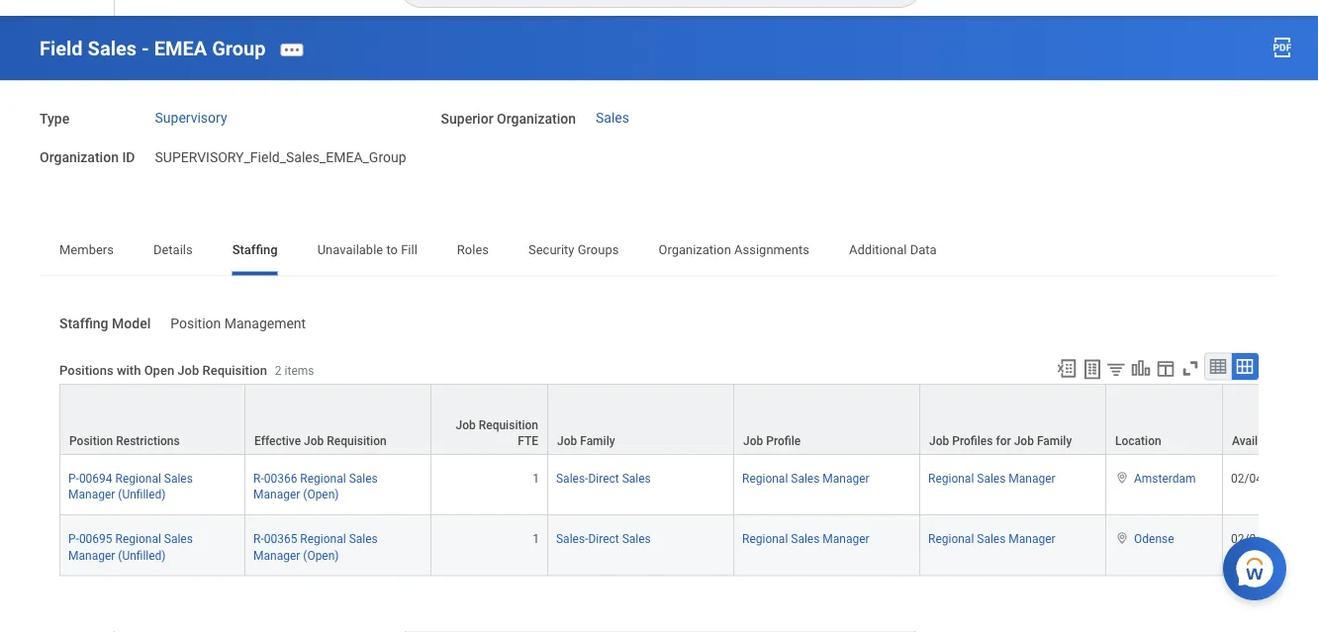 Task type: vqa. For each thing, say whether or not it's contained in the screenshot.
R-00365 Regional Sales Manager (Open)
yes



Task type: describe. For each thing, give the bounding box(es) containing it.
effective job requisition button
[[245, 385, 431, 454]]

job family column header
[[548, 384, 734, 456]]

effective
[[254, 434, 301, 448]]

row containing p-00695 regional sales manager (unfilled)
[[59, 515, 1318, 576]]

regional inside r-00365 regional sales manager (open)
[[300, 532, 346, 546]]

00365
[[264, 532, 297, 546]]

sales-direct sales link for r-00365 regional sales manager (open)
[[556, 528, 651, 546]]

field sales - emea group link
[[40, 37, 266, 60]]

00694
[[79, 472, 112, 486]]

r-00366 regional sales manager (open)
[[253, 472, 378, 501]]

sales inside p-00695 regional sales manager (unfilled)
[[164, 532, 193, 546]]

for
[[996, 434, 1011, 448]]

1 horizontal spatial requisition
[[327, 434, 387, 448]]

r-00366 regional sales manager (open) link
[[253, 468, 378, 501]]

sales inside r-00365 regional sales manager (open)
[[349, 532, 378, 546]]

groups
[[578, 243, 619, 258]]

job inside job requisition fte
[[456, 418, 476, 432]]

regional inside p-00695 regional sales manager (unfilled)
[[115, 532, 161, 546]]

supervisory link
[[155, 109, 227, 126]]

export to worksheets image
[[1081, 358, 1105, 382]]

superior
[[441, 111, 493, 127]]

job profiles for job family button
[[920, 385, 1106, 454]]

amsterdam
[[1134, 472, 1196, 486]]

p- for 00694
[[68, 472, 79, 486]]

p-00694 regional sales manager (unfilled)
[[68, 472, 193, 501]]

job inside column header
[[557, 434, 577, 448]]

availability date button
[[1223, 385, 1318, 454]]

date
[[1293, 434, 1318, 448]]

sales inside r-00366 regional sales manager (open)
[[349, 472, 378, 486]]

additional
[[849, 243, 907, 258]]

roles
[[457, 243, 489, 258]]

r- for 00366
[[253, 472, 264, 486]]

sales-direct sales for r-00365 regional sales manager (open)
[[556, 532, 651, 546]]

select to filter grid data image
[[1106, 359, 1127, 380]]

superior organization
[[441, 111, 576, 127]]

family inside column header
[[580, 434, 615, 448]]

security groups
[[529, 243, 619, 258]]

staffing for staffing model
[[59, 315, 108, 332]]

job requisition fte button
[[432, 385, 547, 454]]

profiles
[[952, 434, 993, 448]]

position management
[[170, 315, 306, 332]]

position restrictions
[[69, 434, 180, 448]]

position restrictions button
[[60, 385, 244, 454]]

field sales - emea group main content
[[0, 16, 1318, 632]]

availability
[[1232, 434, 1290, 448]]

staffing model element
[[170, 304, 306, 333]]

type
[[40, 111, 69, 127]]

direct for r-00365 regional sales manager (open)
[[588, 532, 619, 546]]

members
[[59, 243, 114, 258]]

organization assignments
[[659, 243, 810, 258]]

position restrictions column header
[[59, 384, 245, 456]]

profile
[[766, 434, 801, 448]]

00695
[[79, 532, 112, 546]]

organization id
[[40, 149, 135, 166]]

positions
[[59, 363, 113, 378]]

0 vertical spatial organization
[[497, 111, 576, 127]]

(open) for 00365
[[303, 548, 339, 562]]

positions with open job requisition 2 items
[[59, 363, 314, 378]]

job profile button
[[734, 385, 919, 454]]

position for position management
[[170, 315, 221, 332]]

group
[[212, 37, 266, 60]]

row for details
[[59, 384, 1318, 456]]

job family
[[557, 434, 615, 448]]

job requisition fte
[[456, 418, 538, 448]]

(open) for 00366
[[303, 488, 339, 501]]

restrictions
[[116, 434, 180, 448]]

p- for 00695
[[68, 532, 79, 546]]

availability date
[[1232, 434, 1318, 448]]

field sales - emea group
[[40, 37, 266, 60]]

unavailable
[[317, 243, 383, 258]]

job profiles for job family column header
[[920, 384, 1107, 456]]

family inside column header
[[1037, 434, 1072, 448]]

effective job requisition
[[254, 434, 387, 448]]

sales-direct sales link for r-00366 regional sales manager (open)
[[556, 468, 651, 486]]

-
[[142, 37, 149, 60]]

items
[[285, 364, 314, 378]]

requisition inside job requisition fte
[[479, 418, 538, 432]]

model
[[112, 315, 151, 332]]

sales-direct sales for r-00366 regional sales manager (open)
[[556, 472, 651, 486]]

additional data
[[849, 243, 937, 258]]

emea
[[154, 37, 207, 60]]



Task type: locate. For each thing, give the bounding box(es) containing it.
family right for in the right bottom of the page
[[1037, 434, 1072, 448]]

toolbar inside field sales - emea group main content
[[1047, 353, 1259, 384]]

regional sales manager link
[[742, 468, 870, 486], [928, 468, 1056, 486], [742, 528, 870, 546], [928, 528, 1056, 546]]

0 vertical spatial staffing
[[232, 243, 278, 258]]

(unfilled) inside p-00694 regional sales manager (unfilled)
[[118, 488, 166, 501]]

direct for r-00366 regional sales manager (open)
[[588, 472, 619, 486]]

toolbar
[[1047, 353, 1259, 384]]

0 vertical spatial sales-direct sales link
[[556, 468, 651, 486]]

security
[[529, 243, 575, 258]]

sales link
[[596, 109, 629, 126]]

r- inside r-00365 regional sales manager (open)
[[253, 532, 264, 546]]

location image
[[1114, 471, 1130, 485], [1114, 531, 1130, 545]]

supervisory
[[155, 109, 227, 126]]

p- inside p-00694 regional sales manager (unfilled)
[[68, 472, 79, 486]]

odense link
[[1134, 528, 1174, 546]]

1 vertical spatial staffing
[[59, 315, 108, 332]]

2 row from the top
[[59, 455, 1318, 515]]

position up 00694
[[69, 434, 113, 448]]

unavailable to fill
[[317, 243, 418, 258]]

row containing p-00694 regional sales manager (unfilled)
[[59, 455, 1318, 515]]

2 location image from the top
[[1114, 531, 1130, 545]]

manager inside p-00694 regional sales manager (unfilled)
[[68, 488, 115, 501]]

0 vertical spatial requisition
[[202, 363, 267, 378]]

job profile column header
[[734, 384, 920, 456]]

row containing job requisition fte
[[59, 384, 1318, 456]]

(open)
[[303, 488, 339, 501], [303, 548, 339, 562]]

1 vertical spatial sales-direct sales link
[[556, 528, 651, 546]]

r- inside r-00366 regional sales manager (open)
[[253, 472, 264, 486]]

location column header
[[1107, 384, 1223, 456]]

job profiles for job family
[[929, 434, 1072, 448]]

p-
[[68, 472, 79, 486], [68, 532, 79, 546]]

0 vertical spatial p-
[[68, 472, 79, 486]]

2 sales-direct sales from the top
[[556, 532, 651, 546]]

effective job requisition column header
[[245, 384, 432, 456]]

1 horizontal spatial organization
[[497, 111, 576, 127]]

1 vertical spatial location image
[[1114, 531, 1130, 545]]

0 horizontal spatial staffing
[[59, 315, 108, 332]]

0 vertical spatial 02/04/2021
[[1231, 472, 1294, 486]]

sales-direct sales link
[[556, 468, 651, 486], [556, 528, 651, 546]]

click to view/edit grid preferences image
[[1155, 358, 1177, 380]]

1 for r-00365 regional sales manager (open)
[[533, 532, 539, 546]]

manager inside r-00365 regional sales manager (open)
[[253, 548, 300, 562]]

id
[[122, 149, 135, 166]]

amsterdam link
[[1134, 468, 1196, 486]]

(open) inside r-00365 regional sales manager (open)
[[303, 548, 339, 562]]

regional sales manager
[[742, 472, 870, 486], [928, 472, 1056, 486], [742, 532, 870, 546], [928, 532, 1056, 546]]

location button
[[1107, 385, 1222, 454]]

family right fte
[[580, 434, 615, 448]]

0 vertical spatial position
[[170, 315, 221, 332]]

1 family from the left
[[580, 434, 615, 448]]

1 vertical spatial direct
[[588, 532, 619, 546]]

2 02/04/2021 from the top
[[1231, 532, 1294, 546]]

00366
[[264, 472, 297, 486]]

(open) up r-00365 regional sales manager (open) link
[[303, 488, 339, 501]]

sales inside p-00694 regional sales manager (unfilled)
[[164, 472, 193, 486]]

(open) down r-00366 regional sales manager (open)
[[303, 548, 339, 562]]

(unfilled) down p-00694 regional sales manager (unfilled) at the left of the page
[[118, 548, 166, 562]]

regional inside p-00694 regional sales manager (unfilled)
[[115, 472, 161, 486]]

1 vertical spatial r-
[[253, 532, 264, 546]]

0 vertical spatial location image
[[1114, 471, 1130, 485]]

1 location image from the top
[[1114, 471, 1130, 485]]

1 for r-00366 regional sales manager (open)
[[533, 472, 539, 486]]

organization down "type"
[[40, 149, 119, 166]]

2 vertical spatial organization
[[659, 243, 731, 258]]

1 p- from the top
[[68, 472, 79, 486]]

regional inside r-00366 regional sales manager (open)
[[300, 472, 346, 486]]

job requisition fte column header
[[432, 384, 548, 456]]

expand/collapse chart image
[[1130, 358, 1152, 380]]

p-00694 regional sales manager (unfilled) link
[[68, 468, 193, 501]]

2 sales-direct sales link from the top
[[556, 528, 651, 546]]

export to excel image
[[1056, 358, 1078, 380]]

table image
[[1209, 357, 1228, 377]]

job family button
[[548, 385, 733, 454]]

job profile
[[743, 434, 801, 448]]

2 horizontal spatial organization
[[659, 243, 731, 258]]

staffing model
[[59, 315, 151, 332]]

sales-direct sales
[[556, 472, 651, 486], [556, 532, 651, 546]]

field
[[40, 37, 83, 60]]

staffing for staffing
[[232, 243, 278, 258]]

position
[[170, 315, 221, 332], [69, 434, 113, 448]]

0 horizontal spatial requisition
[[202, 363, 267, 378]]

sales- for r-00366 regional sales manager (open)
[[556, 472, 588, 486]]

organization
[[497, 111, 576, 127], [40, 149, 119, 166], [659, 243, 731, 258]]

Search Workday  search field
[[452, 0, 881, 6]]

1 vertical spatial position
[[69, 434, 113, 448]]

sales
[[88, 37, 137, 60], [596, 109, 629, 126], [164, 472, 193, 486], [349, 472, 378, 486], [622, 472, 651, 486], [791, 472, 820, 486], [977, 472, 1006, 486], [164, 532, 193, 546], [349, 532, 378, 546], [622, 532, 651, 546], [791, 532, 820, 546], [977, 532, 1006, 546]]

1
[[533, 472, 539, 486], [533, 532, 539, 546]]

0 vertical spatial direct
[[588, 472, 619, 486]]

expand table image
[[1235, 357, 1255, 377]]

row for position management
[[59, 455, 1318, 515]]

0 horizontal spatial position
[[69, 434, 113, 448]]

direct
[[588, 472, 619, 486], [588, 532, 619, 546]]

fullscreen image
[[1180, 358, 1202, 380]]

2 (open) from the top
[[303, 548, 339, 562]]

sales-
[[556, 472, 588, 486], [556, 532, 588, 546]]

to
[[386, 243, 398, 258]]

organization right superior
[[497, 111, 576, 127]]

tab list inside field sales - emea group main content
[[40, 228, 1279, 276]]

p- down 00694
[[68, 532, 79, 546]]

with
[[117, 363, 141, 378]]

location image for amsterdam
[[1114, 471, 1130, 485]]

2 r- from the top
[[253, 532, 264, 546]]

1 vertical spatial (open)
[[303, 548, 339, 562]]

0 vertical spatial r-
[[253, 472, 264, 486]]

tab list
[[40, 228, 1279, 276]]

open
[[144, 363, 174, 378]]

(unfilled) inside p-00695 regional sales manager (unfilled)
[[118, 548, 166, 562]]

2 family from the left
[[1037, 434, 1072, 448]]

1 (open) from the top
[[303, 488, 339, 501]]

location
[[1115, 434, 1162, 448]]

1 vertical spatial requisition
[[479, 418, 538, 432]]

1 02/04/2021 from the top
[[1231, 472, 1294, 486]]

1 vertical spatial p-
[[68, 532, 79, 546]]

details
[[153, 243, 193, 258]]

position inside "popup button"
[[69, 434, 113, 448]]

p- down position restrictions
[[68, 472, 79, 486]]

1 horizontal spatial position
[[170, 315, 221, 332]]

1 vertical spatial (unfilled)
[[118, 548, 166, 562]]

r-00365 regional sales manager (open) link
[[253, 528, 378, 562]]

requisition up fte
[[479, 418, 538, 432]]

0 vertical spatial (open)
[[303, 488, 339, 501]]

view printable version (pdf) image
[[1271, 36, 1295, 59]]

staffing
[[232, 243, 278, 258], [59, 315, 108, 332]]

2 (unfilled) from the top
[[118, 548, 166, 562]]

2 horizontal spatial requisition
[[479, 418, 538, 432]]

0 horizontal spatial organization
[[40, 149, 119, 166]]

family
[[580, 434, 615, 448], [1037, 434, 1072, 448]]

r-
[[253, 472, 264, 486], [253, 532, 264, 546]]

1 direct from the top
[[588, 472, 619, 486]]

1 vertical spatial sales-direct sales
[[556, 532, 651, 546]]

1 (unfilled) from the top
[[118, 488, 166, 501]]

position inside the staffing model element
[[170, 315, 221, 332]]

data
[[910, 243, 937, 258]]

r-00365 regional sales manager (open)
[[253, 532, 378, 562]]

location image for odense
[[1114, 531, 1130, 545]]

tab list containing members
[[40, 228, 1279, 276]]

position up "positions with open job requisition 2 items" at the bottom left of page
[[170, 315, 221, 332]]

1 sales-direct sales link from the top
[[556, 468, 651, 486]]

management
[[224, 315, 306, 332]]

location image left odense
[[1114, 531, 1130, 545]]

1 row from the top
[[59, 384, 1318, 456]]

requisition
[[202, 363, 267, 378], [479, 418, 538, 432], [327, 434, 387, 448]]

p-00695 regional sales manager (unfilled) link
[[68, 528, 193, 562]]

1 vertical spatial sales-
[[556, 532, 588, 546]]

sales- for r-00365 regional sales manager (open)
[[556, 532, 588, 546]]

regional
[[115, 472, 161, 486], [300, 472, 346, 486], [742, 472, 788, 486], [928, 472, 974, 486], [115, 532, 161, 546], [300, 532, 346, 546], [742, 532, 788, 546], [928, 532, 974, 546]]

(unfilled) for 00694
[[118, 488, 166, 501]]

odense
[[1134, 532, 1174, 546]]

organization for organization assignments
[[659, 243, 731, 258]]

1 vertical spatial 1
[[533, 532, 539, 546]]

(unfilled) up "p-00695 regional sales manager (unfilled)" link
[[118, 488, 166, 501]]

manager inside p-00695 regional sales manager (unfilled)
[[68, 548, 115, 562]]

0 vertical spatial (unfilled)
[[118, 488, 166, 501]]

02/04/2021
[[1231, 472, 1294, 486], [1231, 532, 1294, 546]]

job
[[178, 363, 199, 378], [456, 418, 476, 432], [304, 434, 324, 448], [557, 434, 577, 448], [743, 434, 763, 448], [929, 434, 949, 448], [1014, 434, 1034, 448]]

1 vertical spatial organization
[[40, 149, 119, 166]]

1 sales- from the top
[[556, 472, 588, 486]]

1 sales-direct sales from the top
[[556, 472, 651, 486]]

02/04/2021 for amsterdam
[[1231, 472, 1294, 486]]

requisition up r-00366 regional sales manager (open) link
[[327, 434, 387, 448]]

location image down location
[[1114, 471, 1130, 485]]

manager
[[823, 472, 870, 486], [1009, 472, 1056, 486], [68, 488, 115, 501], [253, 488, 300, 501], [823, 532, 870, 546], [1009, 532, 1056, 546], [68, 548, 115, 562], [253, 548, 300, 562]]

1 horizontal spatial family
[[1037, 434, 1072, 448]]

0 horizontal spatial family
[[580, 434, 615, 448]]

1 r- from the top
[[253, 472, 264, 486]]

2 direct from the top
[[588, 532, 619, 546]]

organization for organization id
[[40, 149, 119, 166]]

r- for 00365
[[253, 532, 264, 546]]

0 vertical spatial sales-direct sales
[[556, 472, 651, 486]]

fte
[[518, 434, 538, 448]]

1 1 from the top
[[533, 472, 539, 486]]

2 vertical spatial requisition
[[327, 434, 387, 448]]

r- down effective
[[253, 472, 264, 486]]

organization left assignments
[[659, 243, 731, 258]]

r- down 00366
[[253, 532, 264, 546]]

0 vertical spatial 1
[[533, 472, 539, 486]]

assignments
[[734, 243, 810, 258]]

staffing up positions
[[59, 315, 108, 332]]

requisition left 2
[[202, 363, 267, 378]]

supervisory_field_sales_emea_group
[[155, 149, 406, 166]]

(open) inside r-00366 regional sales manager (open)
[[303, 488, 339, 501]]

manager inside r-00366 regional sales manager (open)
[[253, 488, 300, 501]]

1 horizontal spatial staffing
[[232, 243, 278, 258]]

3 row from the top
[[59, 515, 1318, 576]]

(unfilled) for 00695
[[118, 548, 166, 562]]

row
[[59, 384, 1318, 456], [59, 455, 1318, 515], [59, 515, 1318, 576]]

fill
[[401, 243, 418, 258]]

2 sales- from the top
[[556, 532, 588, 546]]

p-00695 regional sales manager (unfilled)
[[68, 532, 193, 562]]

2 1 from the top
[[533, 532, 539, 546]]

1 vertical spatial 02/04/2021
[[1231, 532, 1294, 546]]

2
[[275, 364, 282, 378]]

staffing up the staffing model element
[[232, 243, 278, 258]]

position for position restrictions
[[69, 434, 113, 448]]

2 p- from the top
[[68, 532, 79, 546]]

02/04/2021 for odense
[[1231, 532, 1294, 546]]

(unfilled)
[[118, 488, 166, 501], [118, 548, 166, 562]]

p- inside p-00695 regional sales manager (unfilled)
[[68, 532, 79, 546]]

0 vertical spatial sales-
[[556, 472, 588, 486]]



